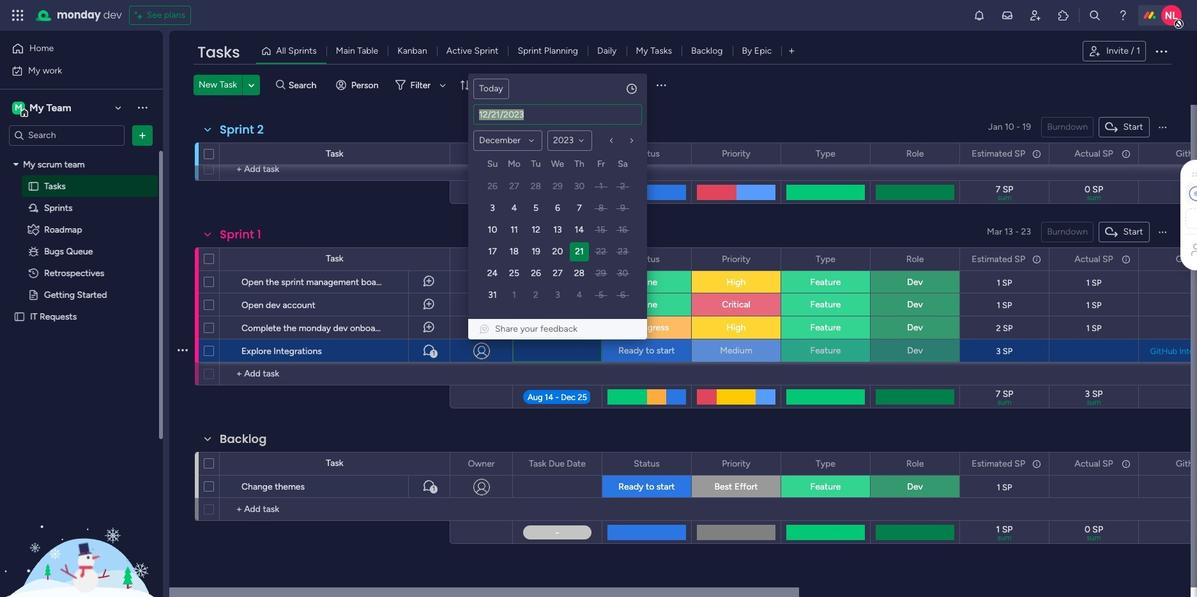 Task type: locate. For each thing, give the bounding box(es) containing it.
previous image
[[607, 136, 617, 146]]

+ Add task text field
[[226, 162, 444, 177], [226, 502, 444, 517]]

angle down image
[[248, 80, 255, 90]]

menu image
[[655, 79, 668, 91], [1158, 122, 1169, 132]]

1 vertical spatial menu image
[[1158, 122, 1169, 132]]

noah lott image
[[1162, 5, 1183, 26]]

arrow down image
[[435, 77, 451, 93]]

0 horizontal spatial menu image
[[655, 79, 668, 91]]

options image
[[1155, 43, 1170, 59], [1032, 143, 1041, 165], [763, 248, 772, 270], [853, 248, 862, 270], [942, 248, 951, 270], [178, 289, 188, 320], [584, 453, 593, 475], [674, 453, 683, 475], [763, 453, 772, 475], [853, 453, 862, 475]]

list box
[[0, 151, 163, 500]]

column information image
[[1032, 149, 1043, 159], [1122, 149, 1132, 159], [1122, 459, 1132, 469]]

0 vertical spatial + add task text field
[[226, 162, 444, 177]]

grid
[[482, 157, 634, 306]]

december image
[[527, 136, 537, 146]]

tuesday element
[[525, 157, 547, 176]]

row group
[[482, 176, 634, 306]]

1 vertical spatial public board image
[[13, 310, 26, 323]]

option
[[0, 153, 163, 155]]

public board image
[[27, 180, 40, 192]]

add time image
[[626, 82, 639, 95]]

sunday element
[[482, 157, 504, 176]]

None field
[[194, 42, 243, 63], [217, 121, 267, 138], [465, 147, 498, 161], [526, 147, 589, 161], [631, 147, 663, 161], [719, 147, 754, 161], [813, 147, 839, 161], [904, 147, 928, 161], [969, 147, 1029, 161], [1072, 147, 1117, 161], [1174, 147, 1198, 161], [217, 226, 265, 243], [465, 252, 498, 266], [526, 252, 589, 266], [631, 252, 663, 266], [719, 252, 754, 266], [813, 252, 839, 266], [904, 252, 928, 266], [969, 252, 1029, 266], [1072, 252, 1117, 266], [1174, 252, 1198, 266], [217, 431, 270, 447], [465, 457, 498, 471], [526, 457, 589, 471], [631, 457, 663, 471], [719, 457, 754, 471], [813, 457, 839, 471], [904, 457, 928, 471], [969, 457, 1029, 471], [1072, 457, 1117, 471], [1174, 457, 1198, 471], [194, 42, 243, 63], [217, 121, 267, 138], [465, 147, 498, 161], [526, 147, 589, 161], [631, 147, 663, 161], [719, 147, 754, 161], [813, 147, 839, 161], [904, 147, 928, 161], [969, 147, 1029, 161], [1072, 147, 1117, 161], [1174, 147, 1198, 161], [217, 226, 265, 243], [465, 252, 498, 266], [526, 252, 589, 266], [631, 252, 663, 266], [719, 252, 754, 266], [813, 252, 839, 266], [904, 252, 928, 266], [969, 252, 1029, 266], [1072, 252, 1117, 266], [1174, 252, 1198, 266], [217, 431, 270, 447], [465, 457, 498, 471], [526, 457, 589, 471], [631, 457, 663, 471], [719, 457, 754, 471], [813, 457, 839, 471], [904, 457, 928, 471], [969, 457, 1029, 471], [1072, 457, 1117, 471], [1174, 457, 1198, 471]]

workspace selection element
[[12, 100, 73, 117]]

inbox image
[[1002, 9, 1015, 22]]

1 horizontal spatial public board image
[[27, 289, 40, 301]]

column information image
[[1032, 254, 1043, 264], [1122, 254, 1132, 264], [1032, 459, 1043, 469]]

Date field
[[474, 105, 642, 124]]

friday element
[[591, 157, 612, 176]]

1 vertical spatial + add task text field
[[226, 502, 444, 517]]

public board image
[[27, 289, 40, 301], [13, 310, 26, 323]]

Search in workspace field
[[27, 128, 107, 143]]

0 horizontal spatial public board image
[[13, 310, 26, 323]]

workspace options image
[[136, 101, 149, 114]]

apps image
[[1058, 9, 1071, 22]]

1 horizontal spatial menu image
[[1158, 122, 1169, 132]]

options image
[[136, 129, 149, 142], [1121, 143, 1130, 165], [674, 248, 683, 270], [1032, 248, 1041, 270], [1121, 248, 1130, 270], [178, 266, 188, 297], [178, 312, 188, 343], [178, 335, 188, 366], [495, 453, 504, 475], [942, 453, 951, 475], [1032, 453, 1041, 475], [1121, 453, 1130, 475]]



Task type: vqa. For each thing, say whether or not it's contained in the screenshot.
Column information icon
yes



Task type: describe. For each thing, give the bounding box(es) containing it.
see plans image
[[135, 8, 147, 23]]

0 vertical spatial menu image
[[655, 79, 668, 91]]

0 vertical spatial public board image
[[27, 289, 40, 301]]

add view image
[[790, 46, 795, 56]]

monday element
[[504, 157, 525, 176]]

workspace image
[[12, 101, 25, 115]]

my work image
[[12, 65, 23, 76]]

wednesday element
[[547, 157, 569, 176]]

1 + add task text field from the top
[[226, 162, 444, 177]]

2 + add task text field from the top
[[226, 502, 444, 517]]

Search field
[[286, 76, 324, 94]]

caret down image
[[13, 160, 19, 169]]

menu image
[[1158, 227, 1169, 237]]

next image
[[627, 136, 637, 146]]

select product image
[[12, 9, 24, 22]]

lottie animation element
[[0, 468, 163, 597]]

thursday element
[[569, 157, 591, 176]]

v2 search image
[[276, 78, 286, 92]]

home image
[[12, 42, 24, 55]]

notifications image
[[974, 9, 986, 22]]

search everything image
[[1089, 9, 1102, 22]]

2023 image
[[577, 136, 587, 146]]

saturday element
[[612, 157, 634, 176]]

+ Add task text field
[[226, 366, 444, 382]]

lottie animation image
[[0, 468, 163, 597]]

invite members image
[[1030, 9, 1043, 22]]

help image
[[1117, 9, 1130, 22]]



